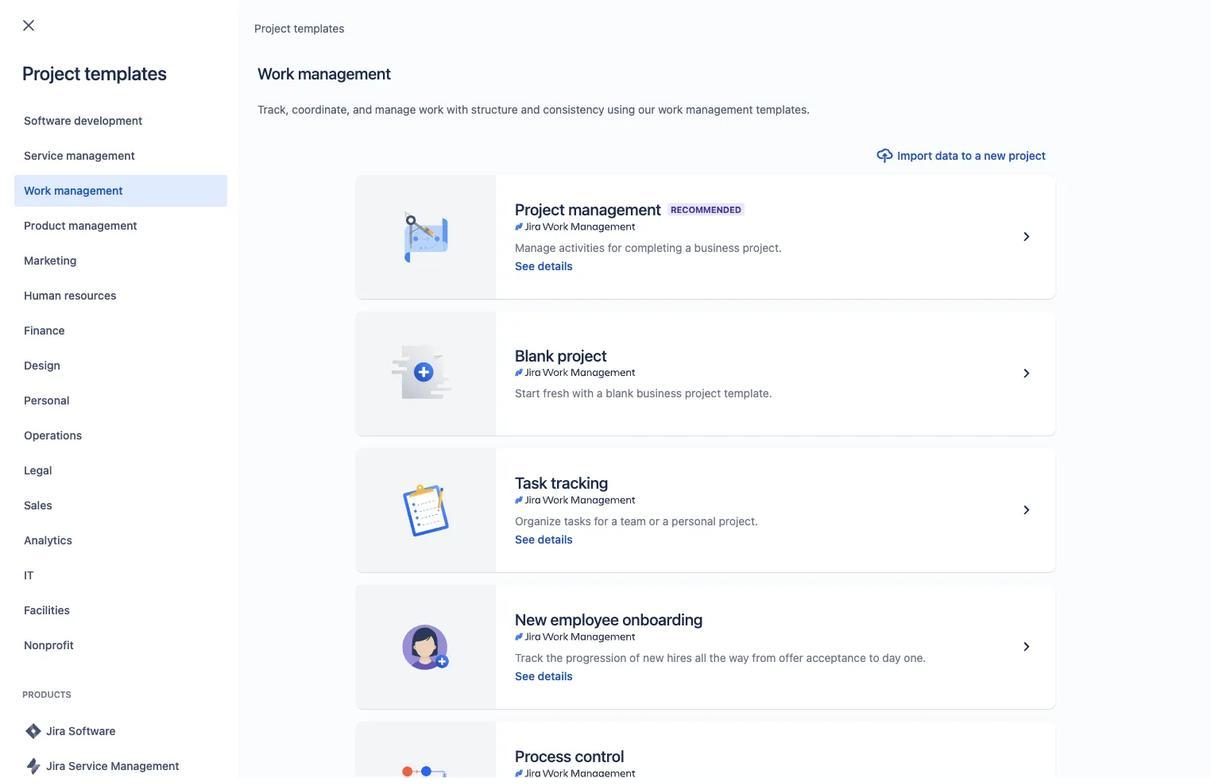 Task type: locate. For each thing, give the bounding box(es) containing it.
service down jira software
[[68, 760, 108, 773]]

business
[[695, 241, 740, 254], [612, 300, 675, 319], [501, 333, 547, 346], [637, 387, 682, 400]]

finance button
[[14, 315, 227, 347]]

new employee onboarding
[[515, 610, 703, 629]]

project inside the "create a new business project to manage tasks, monitor details, and measure performance with your team."
[[550, 333, 586, 346]]

team
[[621, 514, 646, 528]]

1 vertical spatial see details button
[[515, 532, 573, 547]]

1 horizontal spatial new
[[643, 651, 664, 664]]

work
[[419, 103, 444, 116], [659, 103, 683, 116]]

facilities
[[24, 604, 70, 617]]

create
[[431, 333, 465, 346], [568, 389, 603, 402]]

software up service management
[[24, 114, 71, 127]]

1 vertical spatial project templates
[[22, 62, 167, 84]]

1 horizontal spatial service
[[68, 760, 108, 773]]

human resources
[[24, 289, 116, 302]]

1 horizontal spatial the
[[710, 651, 726, 664]]

1 vertical spatial see details
[[515, 533, 573, 546]]

you
[[476, 300, 503, 319]]

blank project
[[515, 346, 607, 365]]

1 vertical spatial details
[[538, 533, 573, 546]]

2 work from the left
[[659, 103, 683, 116]]

our
[[639, 103, 655, 116]]

for right activities
[[608, 241, 622, 254]]

management up product management
[[54, 184, 123, 197]]

service
[[24, 149, 63, 162], [68, 760, 108, 773]]

the right track
[[547, 651, 563, 664]]

software
[[24, 114, 71, 127], [68, 725, 116, 738]]

2 vertical spatial details
[[538, 669, 573, 683]]

see for new employee onboarding
[[515, 669, 535, 683]]

project management image
[[1018, 227, 1037, 246]]

product management button
[[14, 210, 227, 242]]

see details for new
[[515, 669, 573, 683]]

2 horizontal spatial project
[[515, 200, 565, 219]]

0 horizontal spatial work
[[419, 103, 444, 116]]

new down you
[[477, 333, 498, 346]]

and right details,
[[762, 333, 781, 346]]

control
[[575, 747, 625, 766]]

details down track
[[538, 669, 573, 683]]

jira service management image
[[24, 757, 43, 776]]

track the progression of new hires all the way from offer acceptance to day one.
[[515, 651, 927, 664]]

project inside import data to a new project button
[[1009, 149, 1046, 162]]

management up activities
[[569, 200, 662, 219]]

open image
[[386, 114, 405, 134]]

0 vertical spatial software
[[24, 114, 71, 127]]

create inside create project button
[[568, 389, 603, 402]]

service management button
[[14, 140, 227, 172]]

project
[[254, 22, 291, 35], [22, 62, 81, 84], [515, 200, 565, 219]]

jira software
[[46, 725, 116, 738]]

track,
[[258, 103, 289, 116]]

the
[[547, 651, 563, 664], [710, 651, 726, 664]]

0 vertical spatial see details button
[[515, 258, 573, 274]]

0 horizontal spatial to
[[589, 333, 599, 346]]

personal button
[[14, 385, 227, 417]]

and
[[353, 103, 372, 116], [521, 103, 540, 116], [762, 333, 781, 346]]

new right of
[[643, 651, 664, 664]]

0 horizontal spatial service
[[24, 149, 63, 162]]

2 vertical spatial see details
[[515, 669, 573, 683]]

2 vertical spatial jira
[[46, 760, 66, 773]]

2 horizontal spatial to
[[962, 149, 973, 162]]

1 horizontal spatial project templates
[[254, 22, 345, 35]]

1 horizontal spatial manage
[[602, 333, 643, 346]]

sales button
[[14, 490, 227, 522]]

task tracking
[[515, 473, 609, 492]]

2 vertical spatial to
[[870, 651, 880, 664]]

nonprofit
[[24, 639, 74, 652]]

0 horizontal spatial create
[[431, 333, 465, 346]]

business up measure
[[501, 333, 547, 346]]

management inside button
[[111, 760, 179, 773]]

2 horizontal spatial new
[[985, 149, 1006, 162]]

design button
[[14, 350, 227, 382]]

of
[[630, 651, 640, 664]]

0 vertical spatial see
[[515, 259, 535, 272]]

and right structure
[[521, 103, 540, 116]]

management down work management button
[[69, 219, 137, 232]]

new for track the progression of new hires all the way from offer acceptance to day one.
[[643, 651, 664, 664]]

0 vertical spatial jira
[[235, 118, 252, 129]]

1 vertical spatial templates
[[85, 62, 167, 84]]

2 vertical spatial with
[[573, 387, 594, 400]]

project inside create project button
[[606, 389, 643, 402]]

1 see details from the top
[[515, 259, 573, 272]]

with right "fresh"
[[573, 387, 594, 400]]

1 horizontal spatial templates
[[294, 22, 345, 35]]

product
[[24, 219, 66, 232]]

jira work management
[[235, 118, 338, 129]]

work up product
[[24, 184, 51, 197]]

resources
[[64, 289, 116, 302]]

process control image
[[1018, 774, 1037, 778]]

see details for task
[[515, 533, 573, 546]]

0 horizontal spatial manage
[[375, 103, 416, 116]]

new for import data to a new project
[[985, 149, 1006, 162]]

0 horizontal spatial templates
[[85, 62, 167, 84]]

0 vertical spatial for
[[608, 241, 622, 254]]

see down manage
[[515, 259, 535, 272]]

employee
[[551, 610, 619, 629]]

0 vertical spatial templates
[[294, 22, 345, 35]]

project.
[[743, 241, 782, 254], [719, 514, 758, 528]]

1 vertical spatial work management
[[24, 184, 123, 197]]

completing
[[625, 241, 683, 254]]

details for management
[[538, 259, 573, 272]]

with left structure
[[447, 103, 468, 116]]

clear image
[[341, 118, 354, 130]]

fresh
[[543, 387, 570, 400]]

0 vertical spatial project templates
[[254, 22, 345, 35]]

new inside the "create a new business project to manage tasks, monitor details, and measure performance with your team."
[[477, 333, 498, 346]]

None text field
[[33, 113, 189, 135]]

business down your
[[637, 387, 682, 400]]

2 vertical spatial work
[[24, 184, 51, 197]]

see for task tracking
[[515, 533, 535, 546]]

1 vertical spatial project
[[22, 62, 81, 84]]

1 vertical spatial software
[[68, 725, 116, 738]]

see details down track
[[515, 669, 573, 683]]

1 vertical spatial project.
[[719, 514, 758, 528]]

1 horizontal spatial project
[[254, 22, 291, 35]]

2 see details from the top
[[515, 533, 573, 546]]

new right data
[[985, 149, 1006, 162]]

the right all
[[710, 651, 726, 664]]

data
[[936, 149, 959, 162]]

work right open image
[[419, 103, 444, 116]]

1 vertical spatial jira
[[46, 725, 66, 738]]

manage
[[375, 103, 416, 116], [602, 333, 643, 346]]

1 see from the top
[[515, 259, 535, 272]]

to right data
[[962, 149, 973, 162]]

legal
[[24, 464, 52, 477]]

manage right the coordinate,
[[375, 103, 416, 116]]

1 vertical spatial see
[[515, 533, 535, 546]]

0 horizontal spatial project
[[22, 62, 81, 84]]

design
[[24, 359, 60, 372]]

work management up the coordinate,
[[258, 64, 391, 82]]

work management inside button
[[24, 184, 123, 197]]

to up performance
[[589, 333, 599, 346]]

for right tasks
[[594, 514, 609, 528]]

1 vertical spatial management
[[111, 760, 179, 773]]

0 horizontal spatial management
[[111, 760, 179, 773]]

2 see details button from the top
[[515, 532, 573, 547]]

software up jira service management on the left of the page
[[68, 725, 116, 738]]

operations
[[24, 429, 82, 442]]

have
[[546, 300, 580, 319]]

jira
[[235, 118, 252, 129], [46, 725, 66, 738], [46, 760, 66, 773]]

to inside the "create a new business project to manage tasks, monitor details, and measure performance with your team."
[[589, 333, 599, 346]]

1 vertical spatial to
[[589, 333, 599, 346]]

business inside the "create a new business project to manage tasks, monitor details, and measure performance with your team."
[[501, 333, 547, 346]]

see details button for project
[[515, 258, 573, 274]]

0 horizontal spatial work management
[[24, 184, 123, 197]]

1 horizontal spatial work
[[659, 103, 683, 116]]

a inside button
[[975, 149, 982, 162]]

0 horizontal spatial and
[[353, 103, 372, 116]]

2 vertical spatial new
[[643, 651, 664, 664]]

1 horizontal spatial with
[[573, 387, 594, 400]]

3 see details button from the top
[[515, 668, 573, 684]]

see down track
[[515, 669, 535, 683]]

jira work management image
[[515, 221, 636, 233], [515, 221, 636, 233], [515, 367, 636, 379], [515, 367, 636, 379], [515, 494, 636, 507], [515, 494, 636, 507], [515, 631, 636, 644], [515, 631, 636, 644], [515, 768, 636, 778], [515, 768, 636, 778]]

0 vertical spatial management
[[280, 118, 338, 129]]

0 horizontal spatial the
[[547, 651, 563, 664]]

jira software image
[[24, 722, 43, 741], [24, 722, 43, 741]]

for for management
[[608, 241, 622, 254]]

3 details from the top
[[538, 669, 573, 683]]

new inside button
[[985, 149, 1006, 162]]

any
[[583, 300, 609, 319]]

banner
[[0, 0, 1212, 45]]

2 vertical spatial see
[[515, 669, 535, 683]]

details down manage
[[538, 259, 573, 272]]

1 vertical spatial with
[[624, 349, 646, 362]]

service down software development
[[24, 149, 63, 162]]

management down the coordinate,
[[280, 118, 338, 129]]

don't
[[506, 300, 543, 319]]

work management
[[258, 64, 391, 82], [24, 184, 123, 197]]

create inside the "create a new business project to manage tasks, monitor details, and measure performance with your team."
[[431, 333, 465, 346]]

0 vertical spatial service
[[24, 149, 63, 162]]

1 vertical spatial new
[[477, 333, 498, 346]]

you don't have any business projects
[[476, 300, 735, 319]]

work management down service management
[[24, 184, 123, 197]]

details for employee
[[538, 669, 573, 683]]

organize
[[515, 514, 561, 528]]

1 vertical spatial manage
[[602, 333, 643, 346]]

management down development
[[66, 149, 135, 162]]

1 details from the top
[[538, 259, 573, 272]]

personal
[[24, 394, 69, 407]]

jira for jira work management
[[235, 118, 252, 129]]

work up track,
[[258, 64, 295, 82]]

a
[[975, 149, 982, 162], [686, 241, 692, 254], [468, 333, 474, 346], [597, 387, 603, 400], [612, 514, 618, 528], [663, 514, 669, 528]]

projects
[[678, 300, 735, 319]]

0 vertical spatial new
[[985, 149, 1006, 162]]

work
[[258, 64, 295, 82], [254, 118, 277, 129], [24, 184, 51, 197]]

details down the organize at the left bottom of the page
[[538, 533, 573, 546]]

2 see from the top
[[515, 533, 535, 546]]

0 vertical spatial see details
[[515, 259, 573, 272]]

see details button down track
[[515, 668, 573, 684]]

0 vertical spatial with
[[447, 103, 468, 116]]

or
[[649, 514, 660, 528]]

work down track,
[[254, 118, 277, 129]]

task tracking image
[[1018, 501, 1037, 520]]

see details button down manage
[[515, 258, 573, 274]]

1 vertical spatial create
[[568, 389, 603, 402]]

see details down the organize at the left bottom of the page
[[515, 533, 573, 546]]

1 horizontal spatial create
[[568, 389, 603, 402]]

0 vertical spatial create
[[431, 333, 465, 346]]

and up clear icon on the top
[[353, 103, 372, 116]]

blank
[[606, 387, 634, 400]]

project templates
[[254, 22, 345, 35], [22, 62, 167, 84]]

management down jira software button
[[111, 760, 179, 773]]

see down the organize at the left bottom of the page
[[515, 533, 535, 546]]

2 horizontal spatial and
[[762, 333, 781, 346]]

coordinate,
[[292, 103, 350, 116]]

0 vertical spatial manage
[[375, 103, 416, 116]]

see details for project
[[515, 259, 573, 272]]

3 see details from the top
[[515, 669, 573, 683]]

3 see from the top
[[515, 669, 535, 683]]

details
[[538, 259, 573, 272], [538, 533, 573, 546], [538, 669, 573, 683]]

import
[[898, 149, 933, 162]]

software inside button
[[68, 725, 116, 738]]

0 vertical spatial details
[[538, 259, 573, 272]]

see
[[515, 259, 535, 272], [515, 533, 535, 546], [515, 669, 535, 683]]

onboarding
[[623, 610, 703, 629]]

0 horizontal spatial new
[[477, 333, 498, 346]]

task
[[515, 473, 548, 492]]

day
[[883, 651, 901, 664]]

manage activities for completing a business project.
[[515, 241, 782, 254]]

process control
[[515, 747, 625, 766]]

2 details from the top
[[538, 533, 573, 546]]

see details button down the organize at the left bottom of the page
[[515, 532, 573, 547]]

1 horizontal spatial management
[[280, 118, 338, 129]]

1 vertical spatial for
[[594, 514, 609, 528]]

hires
[[667, 651, 692, 664]]

and inside the "create a new business project to manage tasks, monitor details, and measure performance with your team."
[[762, 333, 781, 346]]

2 vertical spatial see details button
[[515, 668, 573, 684]]

tasks,
[[646, 333, 676, 346]]

see details down manage
[[515, 259, 573, 272]]

work management button
[[14, 175, 227, 207]]

work right our on the top of page
[[659, 103, 683, 116]]

primary element
[[10, 0, 910, 44]]

manage down the you don't have any business projects in the top of the page
[[602, 333, 643, 346]]

to left day at the bottom of page
[[870, 651, 880, 664]]

2 horizontal spatial with
[[624, 349, 646, 362]]

0 vertical spatial to
[[962, 149, 973, 162]]

it button
[[14, 560, 227, 592]]

from
[[752, 651, 776, 664]]

management
[[298, 64, 391, 82], [686, 103, 753, 116], [66, 149, 135, 162], [54, 184, 123, 197], [569, 200, 662, 219], [69, 219, 137, 232]]

1 horizontal spatial and
[[521, 103, 540, 116]]

1 see details button from the top
[[515, 258, 573, 274]]

template.
[[724, 387, 773, 400]]

0 vertical spatial work management
[[258, 64, 391, 82]]

with left your
[[624, 349, 646, 362]]

1 horizontal spatial work management
[[258, 64, 391, 82]]



Task type: vqa. For each thing, say whether or not it's contained in the screenshot.
2nd "see details" from the top
yes



Task type: describe. For each thing, give the bounding box(es) containing it.
details for tracking
[[538, 533, 573, 546]]

facilities button
[[14, 595, 227, 627]]

performance
[[555, 349, 621, 362]]

organize tasks for a team or a personal project.
[[515, 514, 758, 528]]

1 work from the left
[[419, 103, 444, 116]]

way
[[729, 651, 749, 664]]

jira service management button
[[14, 751, 227, 778]]

projects
[[32, 65, 99, 87]]

start
[[515, 387, 540, 400]]

0 vertical spatial project.
[[743, 241, 782, 254]]

1 vertical spatial work
[[254, 118, 277, 129]]

software development button
[[14, 105, 227, 137]]

business down "recommended"
[[695, 241, 740, 254]]

software development
[[24, 114, 143, 127]]

templates.
[[756, 103, 810, 116]]

jira for jira service management
[[46, 760, 66, 773]]

using
[[608, 103, 636, 116]]

create for create a new business project to manage tasks, monitor details, and measure performance with your team.
[[431, 333, 465, 346]]

management for jira service management
[[111, 760, 179, 773]]

with inside the "create a new business project to manage tasks, monitor details, and measure performance with your team."
[[624, 349, 646, 362]]

measure
[[508, 349, 552, 362]]

software inside 'button'
[[24, 114, 71, 127]]

your
[[649, 349, 672, 362]]

to inside button
[[962, 149, 973, 162]]

product management
[[24, 219, 137, 232]]

see details button for new
[[515, 668, 573, 684]]

management inside service management button
[[66, 149, 135, 162]]

manage inside the "create a new business project to manage tasks, monitor details, and measure performance with your team."
[[602, 333, 643, 346]]

0 vertical spatial project
[[254, 22, 291, 35]]

see for project management
[[515, 259, 535, 272]]

one.
[[904, 651, 927, 664]]

start fresh with a blank business project template.
[[515, 387, 773, 400]]

for for tracking
[[594, 514, 609, 528]]

management left 'templates.'
[[686, 103, 753, 116]]

operations button
[[14, 420, 227, 452]]

all
[[695, 651, 707, 664]]

2 vertical spatial project
[[515, 200, 565, 219]]

marketing button
[[14, 245, 227, 277]]

create project button
[[559, 383, 653, 408]]

details,
[[722, 333, 759, 346]]

jira for jira software
[[46, 725, 66, 738]]

blank
[[515, 346, 554, 365]]

marketing
[[24, 254, 77, 267]]

track, coordinate, and manage work with structure and consistency using our work management templates.
[[258, 103, 810, 116]]

it
[[24, 569, 34, 582]]

manage
[[515, 241, 556, 254]]

create a new business project to manage tasks, monitor details, and measure performance with your team.
[[431, 333, 781, 362]]

human
[[24, 289, 61, 302]]

create for create project
[[568, 389, 603, 402]]

track
[[515, 651, 544, 664]]

1 the from the left
[[547, 651, 563, 664]]

1 vertical spatial service
[[68, 760, 108, 773]]

service management
[[24, 149, 135, 162]]

2 the from the left
[[710, 651, 726, 664]]

tasks
[[564, 514, 591, 528]]

progression
[[566, 651, 627, 664]]

structure
[[471, 103, 518, 116]]

management inside work management button
[[54, 184, 123, 197]]

recommended
[[671, 204, 742, 215]]

legal button
[[14, 455, 227, 487]]

Search field
[[910, 9, 1069, 35]]

activities
[[559, 241, 605, 254]]

1 horizontal spatial to
[[870, 651, 880, 664]]

new
[[515, 610, 547, 629]]

finance
[[24, 324, 65, 337]]

blank project image
[[1018, 364, 1037, 383]]

import data to a new project button
[[866, 143, 1056, 169]]

back to projects image
[[19, 16, 38, 35]]

create project
[[568, 389, 643, 402]]

a inside the "create a new business project to manage tasks, monitor details, and measure performance with your team."
[[468, 333, 474, 346]]

management up the coordinate,
[[298, 64, 391, 82]]

analytics button
[[14, 525, 227, 557]]

personal
[[672, 514, 716, 528]]

analytics
[[24, 534, 72, 547]]

jira service management image
[[24, 757, 43, 776]]

management inside "product management" button
[[69, 219, 137, 232]]

products
[[22, 690, 71, 700]]

0 horizontal spatial project templates
[[22, 62, 167, 84]]

jira software button
[[14, 716, 227, 747]]

jira service management
[[46, 760, 179, 773]]

monitor
[[679, 333, 719, 346]]

human resources button
[[14, 280, 227, 312]]

0 vertical spatial work
[[258, 64, 295, 82]]

work inside button
[[24, 184, 51, 197]]

import data to a new project
[[898, 149, 1046, 162]]

sales
[[24, 499, 52, 512]]

new employee onboarding image
[[1018, 638, 1037, 657]]

see details button for task
[[515, 532, 573, 547]]

management for jira work management
[[280, 118, 338, 129]]

business up 'tasks,'
[[612, 300, 675, 319]]

development
[[74, 114, 143, 127]]

0 horizontal spatial with
[[447, 103, 468, 116]]

team.
[[675, 349, 703, 362]]

consistency
[[543, 103, 605, 116]]

process
[[515, 747, 572, 766]]

nonprofit button
[[14, 630, 227, 662]]

project templates link
[[254, 19, 345, 38]]



